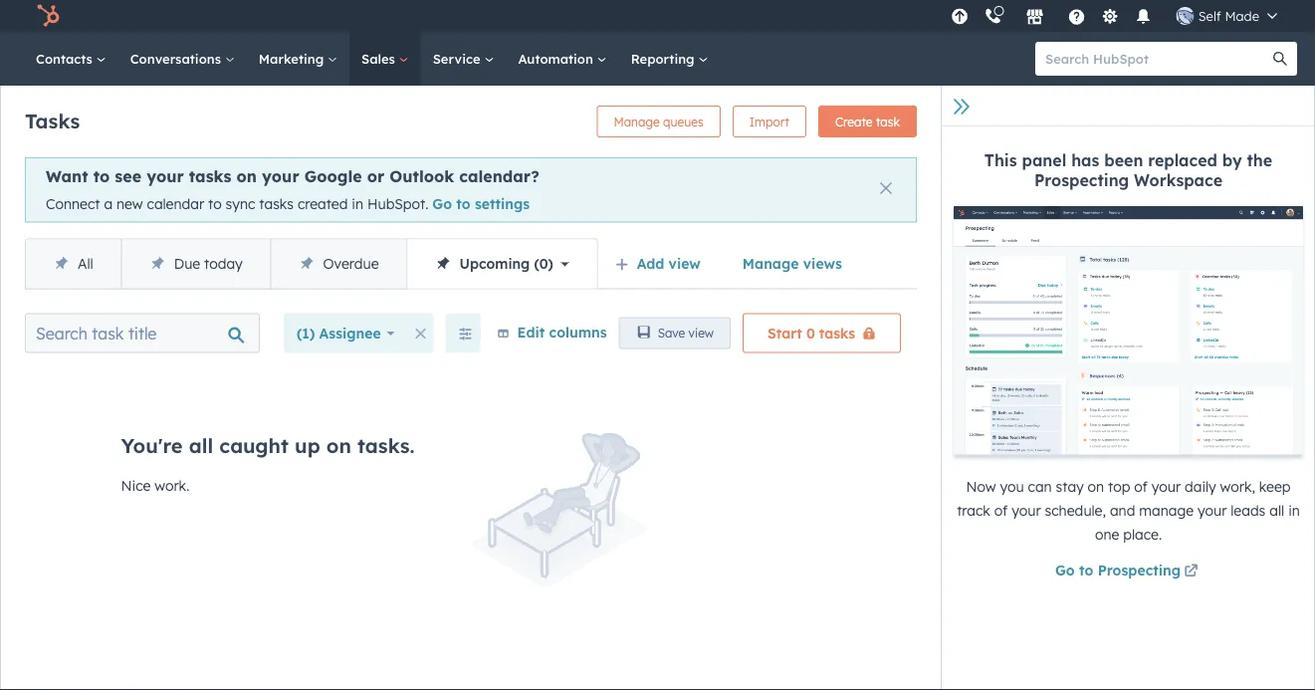 Task type: locate. For each thing, give the bounding box(es) containing it.
manage
[[1140, 502, 1194, 519]]

Search task title search field
[[25, 313, 260, 353]]

0 right start
[[807, 324, 815, 342]]

1 vertical spatial prospecting
[[1098, 562, 1181, 579]]

google
[[305, 166, 362, 186]]

link opens in a new window image inside go to prospecting link
[[1185, 565, 1199, 579]]

all inside "now you can stay on top of your daily work, keep track of your schedule, and manage your leads all in one place."
[[1270, 502, 1285, 519]]

1 vertical spatial 0
[[807, 324, 815, 342]]

1 horizontal spatial of
[[1135, 478, 1148, 495]]

0
[[539, 255, 548, 272], [807, 324, 815, 342]]

more filters link
[[446, 313, 572, 353]]

edit columns
[[517, 323, 607, 340]]

all
[[189, 433, 213, 458], [1270, 502, 1285, 519]]

view right save
[[689, 326, 714, 341]]

been
[[1105, 150, 1144, 170]]

0 vertical spatial prospecting
[[1035, 170, 1130, 190]]

view for add view
[[669, 255, 701, 272]]

on for you're
[[326, 433, 351, 458]]

navigation
[[25, 239, 598, 289]]

import link
[[733, 106, 807, 137]]

link opens in a new window image
[[1185, 560, 1199, 584], [1185, 565, 1199, 579]]

one
[[1095, 526, 1120, 543]]

now
[[967, 478, 996, 495]]

2 link opens in a new window image from the top
[[1185, 565, 1199, 579]]

tasks banner
[[25, 100, 917, 137]]

place.
[[1124, 526, 1162, 543]]

tasks up sync
[[189, 166, 231, 186]]

0 horizontal spatial manage
[[614, 114, 660, 129]]

view for save view
[[689, 326, 714, 341]]

you're
[[121, 433, 183, 458]]

marketing
[[259, 50, 328, 67]]

prospecting right the this
[[1035, 170, 1130, 190]]

all down keep
[[1270, 502, 1285, 519]]

hubspot link
[[24, 4, 75, 28]]

tasks
[[25, 108, 80, 133]]

caught
[[219, 433, 289, 458]]

0 inside navigation
[[539, 255, 548, 272]]

go down "outlook"
[[433, 195, 452, 213]]

2 vertical spatial on
[[1088, 478, 1105, 495]]

your down can
[[1012, 502, 1041, 519]]

today
[[204, 255, 243, 272]]

0 horizontal spatial tasks
[[189, 166, 231, 186]]

tasks right sync
[[259, 195, 294, 213]]

in down keep
[[1289, 502, 1300, 519]]

1 vertical spatial tasks
[[259, 195, 294, 213]]

0 horizontal spatial go
[[433, 195, 452, 213]]

2 horizontal spatial tasks
[[819, 324, 855, 342]]

schedule,
[[1045, 502, 1106, 519]]

0 vertical spatial in
[[352, 195, 364, 213]]

manage views
[[743, 255, 842, 272]]

now you can stay on top of your daily work, keep track of your schedule, and manage your leads all in one place.
[[957, 478, 1300, 543]]

manage inside tasks banner
[[614, 114, 660, 129]]

your up calendar
[[147, 166, 184, 186]]

automation
[[518, 50, 597, 67]]

stay
[[1056, 478, 1084, 495]]

made
[[1225, 7, 1260, 24]]

0 vertical spatial tasks
[[189, 166, 231, 186]]

1 vertical spatial in
[[1289, 502, 1300, 519]]

import
[[750, 114, 790, 129]]

top
[[1108, 478, 1131, 495]]

created
[[298, 195, 348, 213]]

on left top
[[1088, 478, 1105, 495]]

0 horizontal spatial on
[[237, 166, 257, 186]]

of
[[1135, 478, 1148, 495], [995, 502, 1008, 519]]

on inside "now you can stay on top of your daily work, keep track of your schedule, and manage your leads all in one place."
[[1088, 478, 1105, 495]]

1 horizontal spatial go
[[1056, 562, 1075, 579]]

0 vertical spatial view
[[669, 255, 701, 272]]

keep
[[1260, 478, 1291, 495]]

track
[[957, 502, 991, 519]]

tasks right start
[[819, 324, 855, 342]]

manage left queues
[[614, 114, 660, 129]]

upgrade image
[[951, 8, 969, 26]]

contacts link
[[24, 32, 118, 86]]

edit
[[517, 323, 545, 340]]

1 vertical spatial of
[[995, 502, 1008, 519]]

on up sync
[[237, 166, 257, 186]]

1 vertical spatial on
[[326, 433, 351, 458]]

you're all caught up on tasks.
[[121, 433, 415, 458]]

new
[[117, 195, 143, 213]]

filters
[[519, 324, 559, 342]]

conversations link
[[118, 32, 247, 86]]

view inside save view button
[[689, 326, 714, 341]]

0 vertical spatial on
[[237, 166, 257, 186]]

in right created
[[352, 195, 364, 213]]

1 horizontal spatial 0
[[807, 324, 815, 342]]

in inside "now you can stay on top of your daily work, keep track of your schedule, and manage your leads all in one place."
[[1289, 502, 1300, 519]]

all right you're
[[189, 433, 213, 458]]

1 link opens in a new window image from the top
[[1185, 560, 1199, 584]]

calling icon image
[[985, 8, 1003, 26]]

your down daily
[[1198, 502, 1227, 519]]

1 vertical spatial go
[[1056, 562, 1075, 579]]

1 horizontal spatial on
[[326, 433, 351, 458]]

go to settings link
[[433, 195, 530, 213]]

0 horizontal spatial of
[[995, 502, 1008, 519]]

tasks inside button
[[819, 324, 855, 342]]

of down you
[[995, 502, 1008, 519]]

1 vertical spatial all
[[1270, 502, 1285, 519]]

create task link
[[819, 106, 917, 137]]

1 vertical spatial view
[[689, 326, 714, 341]]

manage for manage views
[[743, 255, 799, 272]]

self
[[1199, 7, 1222, 24]]

hubspot.
[[367, 195, 429, 213]]

marketplaces button
[[1015, 0, 1056, 32]]

tasks.
[[358, 433, 415, 458]]

manage left views
[[743, 255, 799, 272]]

marketplaces image
[[1026, 9, 1044, 27]]

0 horizontal spatial all
[[189, 433, 213, 458]]

notifications image
[[1135, 9, 1153, 27]]

2 horizontal spatial on
[[1088, 478, 1105, 495]]

0 vertical spatial go
[[433, 195, 452, 213]]

columns
[[549, 323, 607, 340]]

to left sync
[[208, 195, 222, 213]]

1 horizontal spatial in
[[1289, 502, 1300, 519]]

view
[[669, 255, 701, 272], [689, 326, 714, 341]]

your up manage
[[1152, 478, 1181, 495]]

1 horizontal spatial all
[[1270, 502, 1285, 519]]

on right "up"
[[326, 433, 351, 458]]

conversations
[[130, 50, 225, 67]]

prospecting down place.
[[1098, 562, 1181, 579]]

work,
[[1221, 478, 1256, 495]]

view right add
[[669, 255, 701, 272]]

0 vertical spatial manage
[[614, 114, 660, 129]]

on for now
[[1088, 478, 1105, 495]]

create task
[[836, 114, 900, 129]]

1 horizontal spatial manage
[[743, 255, 799, 272]]

2 vertical spatial tasks
[[819, 324, 855, 342]]

work.
[[155, 477, 190, 494]]

1 vertical spatial manage
[[743, 255, 799, 272]]

0 vertical spatial 0
[[539, 255, 548, 272]]

of right top
[[1135, 478, 1148, 495]]

0 right upcoming
[[539, 255, 548, 272]]

tasks
[[189, 166, 231, 186], [259, 195, 294, 213], [819, 324, 855, 342]]

0 horizontal spatial in
[[352, 195, 364, 213]]

0 horizontal spatial 0
[[539, 255, 548, 272]]

help button
[[1060, 0, 1094, 32]]

go down schedule,
[[1056, 562, 1075, 579]]

want to see your tasks on your google or outlook calendar? alert
[[25, 157, 917, 223]]

due
[[174, 255, 200, 272]]

prospecting
[[1035, 170, 1130, 190], [1098, 562, 1181, 579]]

want
[[46, 166, 88, 186]]

Search HubSpot search field
[[1036, 42, 1280, 76]]

manage
[[614, 114, 660, 129], [743, 255, 799, 272]]

to
[[93, 166, 110, 186], [208, 195, 222, 213], [456, 195, 471, 213], [1080, 562, 1094, 579]]

view inside add view popup button
[[669, 255, 701, 272]]

due today link
[[121, 240, 270, 288]]

due today
[[174, 255, 243, 272]]

on inside want to see your tasks on your google or outlook calendar? connect a new calendar to sync tasks created in hubspot. go to settings
[[237, 166, 257, 186]]

task
[[876, 114, 900, 129]]

(
[[534, 255, 539, 272]]

navigation containing all
[[25, 239, 598, 289]]



Task type: vqa. For each thing, say whether or not it's contained in the screenshot.
Want to see your tasks on your Google or Outlook calendar? alert
yes



Task type: describe. For each thing, give the bounding box(es) containing it.
replaced
[[1149, 150, 1218, 170]]

the
[[1247, 150, 1273, 170]]

or
[[367, 166, 385, 186]]

search button
[[1264, 42, 1298, 76]]

start 0 tasks
[[768, 324, 855, 342]]

close image
[[880, 182, 892, 194]]

add
[[637, 255, 665, 272]]

save
[[658, 326, 685, 341]]

0 vertical spatial all
[[189, 433, 213, 458]]

go inside want to see your tasks on your google or outlook calendar? connect a new calendar to sync tasks created in hubspot. go to settings
[[433, 195, 452, 213]]

up
[[295, 433, 320, 458]]

hubspot image
[[36, 4, 60, 28]]

manage queues
[[614, 114, 704, 129]]

upgrade link
[[948, 5, 973, 26]]

add view
[[637, 255, 701, 272]]

reporting
[[631, 50, 699, 67]]

in inside want to see your tasks on your google or outlook calendar? connect a new calendar to sync tasks created in hubspot. go to settings
[[352, 195, 364, 213]]

views
[[803, 255, 842, 272]]

help image
[[1068, 9, 1086, 27]]

this panel has been replaced by the prospecting workspace
[[985, 150, 1273, 190]]

more filters
[[480, 324, 559, 342]]

to left settings
[[456, 195, 471, 213]]

settings
[[475, 195, 530, 213]]

sales link
[[350, 32, 421, 86]]

upcoming
[[460, 255, 530, 272]]

(1)
[[297, 324, 315, 342]]

1 horizontal spatial tasks
[[259, 195, 294, 213]]

calendar
[[147, 195, 204, 213]]

manage for manage queues
[[614, 114, 660, 129]]

notifications button
[[1127, 0, 1161, 32]]

go to prospecting
[[1056, 562, 1181, 579]]

start
[[768, 324, 803, 342]]

can
[[1028, 478, 1052, 495]]

want to see your tasks on your google or outlook calendar? connect a new calendar to sync tasks created in hubspot. go to settings
[[46, 166, 539, 213]]

ruby anderson image
[[1177, 7, 1195, 25]]

a
[[104, 195, 113, 213]]

0 vertical spatial of
[[1135, 478, 1148, 495]]

service link
[[421, 32, 506, 86]]

automation link
[[506, 32, 619, 86]]

overdue link
[[270, 240, 407, 288]]

service
[[433, 50, 484, 67]]

go to prospecting link
[[1056, 560, 1202, 584]]

manage queues link
[[597, 106, 721, 137]]

calendar?
[[459, 166, 539, 186]]

to left see
[[93, 166, 110, 186]]

self made button
[[1165, 0, 1290, 32]]

marketing link
[[247, 32, 350, 86]]

prospecting inside this panel has been replaced by the prospecting workspace
[[1035, 170, 1130, 190]]

upcoming ( 0 )
[[460, 255, 553, 272]]

contacts
[[36, 50, 96, 67]]

search image
[[1274, 52, 1288, 66]]

all
[[78, 255, 93, 272]]

by
[[1223, 150, 1243, 170]]

overdue
[[323, 255, 379, 272]]

your up created
[[262, 166, 299, 186]]

self made menu
[[946, 0, 1292, 32]]

settings link
[[1098, 5, 1123, 26]]

see
[[115, 166, 141, 186]]

more
[[480, 324, 514, 342]]

to down schedule,
[[1080, 562, 1094, 579]]

this
[[985, 150, 1017, 170]]

connect
[[46, 195, 100, 213]]

save view
[[658, 326, 714, 341]]

daily
[[1185, 478, 1217, 495]]

panel
[[1022, 150, 1067, 170]]

sales
[[362, 50, 399, 67]]

add view button
[[602, 244, 718, 283]]

0 inside button
[[807, 324, 815, 342]]

self made
[[1199, 7, 1260, 24]]

assignee
[[319, 324, 381, 342]]

reporting link
[[619, 32, 720, 86]]

start 0 tasks button
[[743, 313, 901, 353]]

leads
[[1231, 502, 1266, 519]]

has
[[1072, 150, 1100, 170]]

queues
[[663, 114, 704, 129]]

you
[[1000, 478, 1024, 495]]

manage views link
[[730, 244, 855, 283]]

settings image
[[1102, 8, 1120, 26]]

(1) assignee
[[297, 324, 381, 342]]

sync
[[226, 195, 255, 213]]

save view button
[[619, 317, 731, 349]]

prospecting inside go to prospecting link
[[1098, 562, 1181, 579]]

)
[[548, 255, 553, 272]]

nice
[[121, 477, 151, 494]]

nice work.
[[121, 477, 190, 494]]

all link
[[26, 240, 121, 288]]



